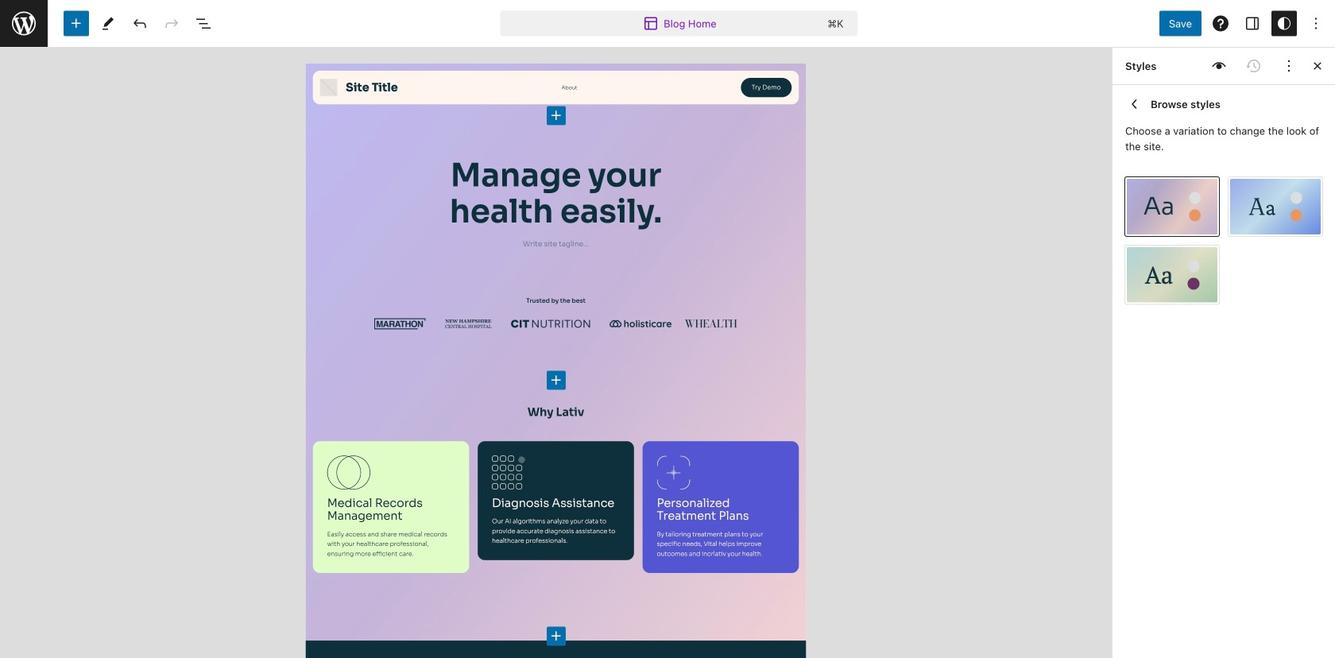 Task type: describe. For each thing, give the bounding box(es) containing it.
2 add pattern image from the top
[[547, 627, 566, 646]]

1 add pattern image from the top
[[547, 371, 566, 390]]

revisions image
[[1245, 56, 1264, 76]]

help image
[[1211, 14, 1230, 33]]

toggle block inserter image
[[67, 14, 86, 33]]

tools image
[[99, 14, 118, 33]]

editor top bar region
[[0, 0, 1335, 48]]

editing template: blog home element
[[664, 16, 717, 31]]

style book image
[[1210, 56, 1229, 76]]

close styles image
[[1308, 56, 1327, 76]]

list view image
[[194, 14, 213, 33]]



Task type: locate. For each thing, give the bounding box(es) containing it.
settings image
[[1243, 14, 1262, 33]]

1 vertical spatial add pattern image
[[547, 627, 566, 646]]

redo image
[[162, 14, 181, 33]]

add pattern image
[[547, 371, 566, 390], [547, 627, 566, 646]]

styles image
[[1275, 14, 1294, 33]]

0 vertical spatial add pattern image
[[547, 371, 566, 390]]

options image
[[1307, 14, 1326, 33]]

undo image
[[130, 14, 149, 33]]

more image
[[1280, 56, 1299, 76]]

add pattern image
[[547, 106, 566, 125]]

back image
[[1126, 95, 1145, 114]]



Task type: vqa. For each thing, say whether or not it's contained in the screenshot.
Settings 'icon'
yes



